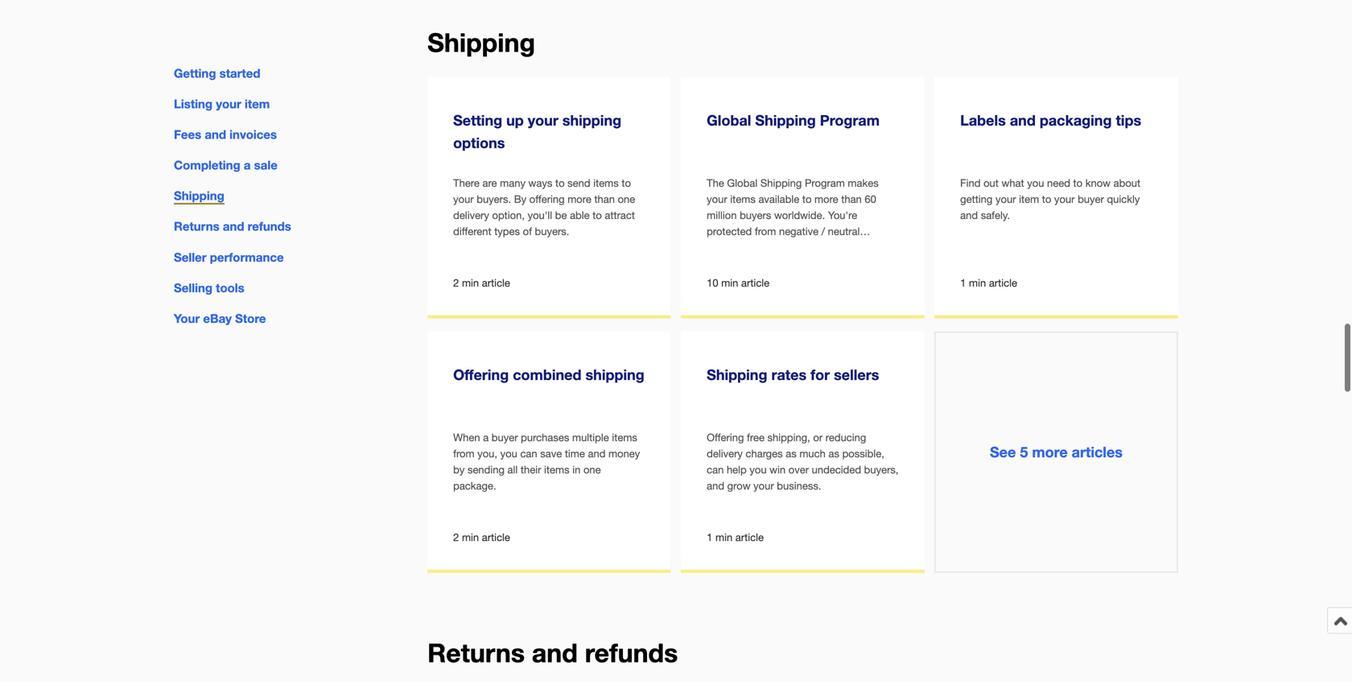 Task type: vqa. For each thing, say whether or not it's contained in the screenshot.
up
yes



Task type: locate. For each thing, give the bounding box(es) containing it.
in
[[573, 464, 581, 476]]

your inside there are many ways to send items to your buyers. by offering more than one delivery option, you'll be able to attract different types of buyers.
[[454, 193, 474, 206]]

1 vertical spatial can
[[707, 464, 724, 476]]

0 vertical spatial 1
[[961, 277, 967, 289]]

0 vertical spatial shipping
[[563, 112, 622, 129]]

1 horizontal spatial from
[[755, 225, 777, 238]]

delivery inside there are many ways to send items to your buyers. by offering more than one delivery option, you'll be able to attract different types of buyers.
[[454, 209, 490, 222]]

from inside the global shipping program makes your items available to more than 60 million buyers worldwide. you're protected from negative / neutral feedback, and have control over which items you want to ship through the program.
[[755, 225, 777, 238]]

program up 'you're'
[[805, 177, 845, 189]]

1 vertical spatial program
[[805, 177, 845, 189]]

there
[[454, 177, 480, 189]]

started
[[220, 66, 261, 81]]

through
[[816, 258, 852, 270]]

over up business.
[[789, 464, 809, 476]]

find
[[961, 177, 981, 189]]

control
[[802, 241, 835, 254]]

completing a sale
[[174, 158, 278, 172]]

shipping inside setting up your shipping options
[[563, 112, 622, 129]]

1 horizontal spatial more
[[815, 193, 839, 206]]

to right need on the top right of page
[[1074, 177, 1083, 189]]

delivery up different at the top of the page
[[454, 209, 490, 222]]

1 vertical spatial delivery
[[707, 448, 743, 460]]

setting
[[454, 112, 503, 129]]

2 min article for offering combined shipping
[[454, 531, 511, 544]]

the
[[707, 177, 725, 189]]

0 horizontal spatial a
[[244, 158, 251, 172]]

1 horizontal spatial returns
[[428, 637, 525, 668]]

shipping up send
[[563, 112, 622, 129]]

1 vertical spatial 2 min article
[[454, 531, 511, 544]]

to
[[556, 177, 565, 189], [622, 177, 631, 189], [1074, 177, 1083, 189], [803, 193, 812, 206], [1043, 193, 1052, 206], [593, 209, 602, 222], [781, 258, 790, 270]]

a up you,
[[483, 431, 489, 444]]

1 than from the left
[[595, 193, 615, 206]]

global inside the global shipping program makes your items available to more than 60 million buyers worldwide. you're protected from negative / neutral feedback, and have control over which items you want to ship through the program.
[[728, 177, 758, 189]]

0 horizontal spatial more
[[568, 193, 592, 206]]

shipping up the multiple
[[586, 366, 645, 383]]

item inside find out what you need to know about getting your item to your buyer quickly and safely.
[[1020, 193, 1040, 206]]

returns and refunds link
[[174, 219, 291, 234]]

2
[[454, 277, 459, 289], [454, 531, 459, 544]]

buyer inside when a buyer purchases multiple items from you, you can save time and money by sending all their items in one package.
[[492, 431, 518, 444]]

1 for labels and packaging tips
[[961, 277, 967, 289]]

1 vertical spatial over
[[789, 464, 809, 476]]

than inside the global shipping program makes your items available to more than 60 million buyers worldwide. you're protected from negative / neutral feedback, and have control over which items you want to ship through the program.
[[842, 193, 862, 206]]

more up the able
[[568, 193, 592, 206]]

you down charges
[[750, 464, 767, 476]]

help
[[727, 464, 747, 476]]

can left help
[[707, 464, 724, 476]]

1 2 from the top
[[454, 277, 459, 289]]

0 vertical spatial program
[[820, 112, 880, 129]]

quickly
[[1108, 193, 1141, 206]]

min down safely.
[[970, 277, 987, 289]]

article down safely.
[[990, 277, 1018, 289]]

you,
[[478, 448, 498, 460]]

0 vertical spatial 1 min article
[[961, 277, 1018, 289]]

types
[[495, 225, 520, 238]]

0 horizontal spatial as
[[786, 448, 797, 460]]

your inside offering free shipping, or reducing delivery charges as much as possible, can help you win over undecided buyers, and grow your business.
[[754, 480, 774, 492]]

you up '10 min article'
[[736, 258, 753, 270]]

your down what
[[996, 193, 1017, 206]]

1 as from the left
[[786, 448, 797, 460]]

1 horizontal spatial delivery
[[707, 448, 743, 460]]

0 vertical spatial one
[[618, 193, 636, 206]]

you inside when a buyer purchases multiple items from you, you can save time and money by sending all their items in one package.
[[501, 448, 518, 460]]

1 horizontal spatial a
[[483, 431, 489, 444]]

about
[[1114, 177, 1141, 189]]

than up 'you're'
[[842, 193, 862, 206]]

0 vertical spatial 2 min article
[[454, 277, 511, 289]]

item down what
[[1020, 193, 1040, 206]]

to right the able
[[593, 209, 602, 222]]

and inside find out what you need to know about getting your item to your buyer quickly and safely.
[[961, 209, 979, 222]]

0 horizontal spatial offering
[[454, 366, 509, 383]]

many
[[500, 177, 526, 189]]

your down there
[[454, 193, 474, 206]]

buyers. down be
[[535, 225, 570, 238]]

1 horizontal spatial 1 min article
[[961, 277, 1018, 289]]

you
[[1028, 177, 1045, 189], [736, 258, 753, 270], [501, 448, 518, 460], [750, 464, 767, 476]]

your down 'the'
[[707, 193, 728, 206]]

a inside when a buyer purchases multiple items from you, you can save time and money by sending all their items in one package.
[[483, 431, 489, 444]]

0 horizontal spatial over
[[789, 464, 809, 476]]

item up invoices
[[245, 97, 270, 111]]

offering
[[454, 366, 509, 383], [707, 431, 744, 444]]

a for completing
[[244, 158, 251, 172]]

program
[[820, 112, 880, 129], [805, 177, 845, 189]]

delivery
[[454, 209, 490, 222], [707, 448, 743, 460]]

and
[[1011, 112, 1036, 129], [205, 127, 226, 142], [961, 209, 979, 222], [223, 219, 244, 234], [756, 241, 774, 254], [588, 448, 606, 460], [707, 480, 725, 492], [532, 637, 578, 668]]

0 horizontal spatial buyer
[[492, 431, 518, 444]]

items down save
[[544, 464, 570, 476]]

1 vertical spatial global
[[728, 177, 758, 189]]

2 min article down different at the top of the page
[[454, 277, 511, 289]]

performance
[[210, 250, 284, 264]]

min down "grow"
[[716, 531, 733, 544]]

one inside there are many ways to send items to your buyers. by offering more than one delivery option, you'll be able to attract different types of buyers.
[[618, 193, 636, 206]]

items right send
[[594, 177, 619, 189]]

1 horizontal spatial offering
[[707, 431, 744, 444]]

global
[[707, 112, 752, 129], [728, 177, 758, 189]]

invoices
[[230, 127, 277, 142]]

1 2 min article from the top
[[454, 277, 511, 289]]

one right 'in'
[[584, 464, 601, 476]]

more right 5 on the bottom
[[1033, 443, 1068, 461]]

0 vertical spatial buyers.
[[477, 193, 511, 206]]

0 vertical spatial offering
[[454, 366, 509, 383]]

a for when
[[483, 431, 489, 444]]

buyer
[[1078, 193, 1105, 206], [492, 431, 518, 444]]

offering left free
[[707, 431, 744, 444]]

article down want
[[742, 277, 770, 289]]

min down package.
[[462, 531, 479, 544]]

as up undecided
[[829, 448, 840, 460]]

0 horizontal spatial returns
[[174, 219, 220, 234]]

than up attract
[[595, 193, 615, 206]]

60
[[865, 193, 877, 206]]

the
[[855, 258, 870, 270]]

program up makes on the top of the page
[[820, 112, 880, 129]]

buyers. down are
[[477, 193, 511, 206]]

getting
[[961, 193, 993, 206]]

0 vertical spatial over
[[838, 241, 858, 254]]

buyers.
[[477, 193, 511, 206], [535, 225, 570, 238]]

1 vertical spatial refunds
[[585, 637, 678, 668]]

delivery inside offering free shipping, or reducing delivery charges as much as possible, can help you win over undecided buyers, and grow your business.
[[707, 448, 743, 460]]

different
[[454, 225, 492, 238]]

multiple
[[573, 431, 609, 444]]

offering
[[530, 193, 565, 206]]

your right the up
[[528, 112, 559, 129]]

0 horizontal spatial than
[[595, 193, 615, 206]]

can up their
[[521, 448, 538, 460]]

be
[[555, 209, 567, 222]]

2 min article for setting up your shipping options
[[454, 277, 511, 289]]

1 vertical spatial buyer
[[492, 431, 518, 444]]

find out what you need to know about getting your item to your buyer quickly and safely.
[[961, 177, 1141, 222]]

1 vertical spatial offering
[[707, 431, 744, 444]]

2 down package.
[[454, 531, 459, 544]]

listing your item
[[174, 97, 270, 111]]

buyer up you,
[[492, 431, 518, 444]]

1 horizontal spatial 1
[[961, 277, 967, 289]]

1 min article for labels
[[961, 277, 1018, 289]]

your down win on the bottom right of page
[[754, 480, 774, 492]]

1 vertical spatial returns and refunds
[[428, 637, 678, 668]]

from down "buyers"
[[755, 225, 777, 238]]

0 horizontal spatial one
[[584, 464, 601, 476]]

shipping
[[428, 27, 536, 58], [756, 112, 816, 129], [761, 177, 802, 189], [174, 189, 225, 203], [707, 366, 768, 383]]

2 2 from the top
[[454, 531, 459, 544]]

1 horizontal spatial buyer
[[1078, 193, 1105, 206]]

when a buyer purchases multiple items from you, you can save time and money by sending all their items in one package.
[[454, 431, 640, 492]]

article down "grow"
[[736, 531, 764, 544]]

save
[[541, 448, 562, 460]]

money
[[609, 448, 640, 460]]

min right 10
[[722, 277, 739, 289]]

0 horizontal spatial item
[[245, 97, 270, 111]]

1 horizontal spatial can
[[707, 464, 724, 476]]

0 vertical spatial can
[[521, 448, 538, 460]]

1 min article down "grow"
[[707, 531, 764, 544]]

over inside offering free shipping, or reducing delivery charges as much as possible, can help you win over undecided buyers, and grow your business.
[[789, 464, 809, 476]]

purchases
[[521, 431, 570, 444]]

over down the neutral
[[838, 241, 858, 254]]

article down the types
[[482, 277, 511, 289]]

program inside the global shipping program makes your items available to more than 60 million buyers worldwide. you're protected from negative / neutral feedback, and have control over which items you want to ship through the program.
[[805, 177, 845, 189]]

0 vertical spatial 2
[[454, 277, 459, 289]]

your
[[216, 97, 242, 111], [528, 112, 559, 129], [454, 193, 474, 206], [707, 193, 728, 206], [996, 193, 1017, 206], [1055, 193, 1076, 206], [754, 480, 774, 492]]

0 vertical spatial from
[[755, 225, 777, 238]]

and inside the global shipping program makes your items available to more than 60 million buyers worldwide. you're protected from negative / neutral feedback, and have control over which items you want to ship through the program.
[[756, 241, 774, 254]]

1 vertical spatial one
[[584, 464, 601, 476]]

a left "sale"
[[244, 158, 251, 172]]

1 vertical spatial 2
[[454, 531, 459, 544]]

than
[[595, 193, 615, 206], [842, 193, 862, 206]]

1 vertical spatial from
[[454, 448, 475, 460]]

0 vertical spatial delivery
[[454, 209, 490, 222]]

more inside the global shipping program makes your items available to more than 60 million buyers worldwide. you're protected from negative / neutral feedback, and have control over which items you want to ship through the program.
[[815, 193, 839, 206]]

0 vertical spatial returns and refunds
[[174, 219, 291, 234]]

there are many ways to send items to your buyers. by offering more than one delivery option, you'll be able to attract different types of buyers.
[[454, 177, 636, 238]]

more up 'you're'
[[815, 193, 839, 206]]

undecided
[[812, 464, 862, 476]]

min for global shipping program
[[722, 277, 739, 289]]

2 than from the left
[[842, 193, 862, 206]]

buyer down know
[[1078, 193, 1105, 206]]

2 min article
[[454, 277, 511, 289], [454, 531, 511, 544]]

0 vertical spatial buyer
[[1078, 193, 1105, 206]]

can inside offering free shipping, or reducing delivery charges as much as possible, can help you win over undecided buyers, and grow your business.
[[707, 464, 724, 476]]

0 horizontal spatial 1 min article
[[707, 531, 764, 544]]

are
[[483, 177, 497, 189]]

shipping link
[[174, 189, 225, 205]]

1 vertical spatial 1
[[707, 531, 713, 544]]

offering combined shipping
[[454, 366, 645, 383]]

you up all
[[501, 448, 518, 460]]

1 horizontal spatial one
[[618, 193, 636, 206]]

able
[[570, 209, 590, 222]]

article for global
[[742, 277, 770, 289]]

delivery up help
[[707, 448, 743, 460]]

items
[[594, 177, 619, 189], [731, 193, 756, 206], [707, 258, 733, 270], [612, 431, 638, 444], [544, 464, 570, 476]]

2 down different at the top of the page
[[454, 277, 459, 289]]

min for setting up your shipping options
[[462, 277, 479, 289]]

1 horizontal spatial refunds
[[585, 637, 678, 668]]

from down when
[[454, 448, 475, 460]]

more
[[568, 193, 592, 206], [815, 193, 839, 206], [1033, 443, 1068, 461]]

refunds
[[248, 219, 291, 234], [585, 637, 678, 668]]

global right 'the'
[[728, 177, 758, 189]]

for
[[811, 366, 830, 383]]

fees and invoices
[[174, 127, 277, 142]]

article for shipping
[[736, 531, 764, 544]]

0 horizontal spatial can
[[521, 448, 538, 460]]

2 2 min article from the top
[[454, 531, 511, 544]]

1
[[961, 277, 967, 289], [707, 531, 713, 544]]

1 horizontal spatial as
[[829, 448, 840, 460]]

article down package.
[[482, 531, 511, 544]]

1 horizontal spatial than
[[842, 193, 862, 206]]

1 vertical spatial item
[[1020, 193, 1040, 206]]

shipping
[[563, 112, 622, 129], [586, 366, 645, 383]]

sellers
[[834, 366, 880, 383]]

a
[[244, 158, 251, 172], [483, 431, 489, 444]]

min down different at the top of the page
[[462, 277, 479, 289]]

1 horizontal spatial returns and refunds
[[428, 637, 678, 668]]

1 vertical spatial a
[[483, 431, 489, 444]]

1 vertical spatial buyers.
[[535, 225, 570, 238]]

offering for offering combined shipping
[[454, 366, 509, 383]]

1 horizontal spatial buyers.
[[535, 225, 570, 238]]

need
[[1048, 177, 1071, 189]]

global up 'the'
[[707, 112, 752, 129]]

0 vertical spatial returns
[[174, 219, 220, 234]]

0 vertical spatial refunds
[[248, 219, 291, 234]]

sale
[[254, 158, 278, 172]]

1 vertical spatial 1 min article
[[707, 531, 764, 544]]

your inside setting up your shipping options
[[528, 112, 559, 129]]

ship
[[793, 258, 813, 270]]

listing
[[174, 97, 213, 111]]

by
[[454, 464, 465, 476]]

0 horizontal spatial delivery
[[454, 209, 490, 222]]

as down shipping,
[[786, 448, 797, 460]]

offering inside offering free shipping, or reducing delivery charges as much as possible, can help you win over undecided buyers, and grow your business.
[[707, 431, 744, 444]]

1 min article down safely.
[[961, 277, 1018, 289]]

items inside there are many ways to send items to your buyers. by offering more than one delivery option, you'll be able to attract different types of buyers.
[[594, 177, 619, 189]]

possible,
[[843, 448, 885, 460]]

1 for shipping rates for sellers
[[707, 531, 713, 544]]

1 horizontal spatial over
[[838, 241, 858, 254]]

one up attract
[[618, 193, 636, 206]]

0 horizontal spatial 1
[[707, 531, 713, 544]]

than inside there are many ways to send items to your buyers. by offering more than one delivery option, you'll be able to attract different types of buyers.
[[595, 193, 615, 206]]

1 horizontal spatial item
[[1020, 193, 1040, 206]]

0 horizontal spatial from
[[454, 448, 475, 460]]

sending
[[468, 464, 505, 476]]

getting started
[[174, 66, 261, 81]]

package.
[[454, 480, 497, 492]]

offering up when
[[454, 366, 509, 383]]

0 vertical spatial a
[[244, 158, 251, 172]]

2 min article down package.
[[454, 531, 511, 544]]

you right what
[[1028, 177, 1045, 189]]



Task type: describe. For each thing, give the bounding box(es) containing it.
of
[[523, 225, 532, 238]]

can inside when a buyer purchases multiple items from you, you can save time and money by sending all their items in one package.
[[521, 448, 538, 460]]

you inside find out what you need to know about getting your item to your buyer quickly and safely.
[[1028, 177, 1045, 189]]

to down have
[[781, 258, 790, 270]]

seller performance link
[[174, 250, 284, 264]]

free
[[747, 431, 765, 444]]

items up program.
[[707, 258, 733, 270]]

win
[[770, 464, 786, 476]]

attract
[[605, 209, 635, 222]]

rates
[[772, 366, 807, 383]]

buyers,
[[865, 464, 899, 476]]

neutral
[[828, 225, 860, 238]]

seller performance
[[174, 250, 284, 264]]

see
[[991, 443, 1017, 461]]

shipping,
[[768, 431, 811, 444]]

option,
[[492, 209, 525, 222]]

when
[[454, 431, 480, 444]]

to down need on the top right of page
[[1043, 193, 1052, 206]]

over inside the global shipping program makes your items available to more than 60 million buyers worldwide. you're protected from negative / neutral feedback, and have control over which items you want to ship through the program.
[[838, 241, 858, 254]]

1 min article for shipping
[[707, 531, 764, 544]]

know
[[1086, 177, 1111, 189]]

one inside when a buyer purchases multiple items from you, you can save time and money by sending all their items in one package.
[[584, 464, 601, 476]]

ways
[[529, 177, 553, 189]]

2 as from the left
[[829, 448, 840, 460]]

store
[[235, 311, 266, 326]]

your down need on the top right of page
[[1055, 193, 1076, 206]]

labels and packaging tips
[[961, 112, 1142, 129]]

time
[[565, 448, 585, 460]]

2 for offering combined shipping
[[454, 531, 459, 544]]

you inside the global shipping program makes your items available to more than 60 million buyers worldwide. you're protected from negative / neutral feedback, and have control over which items you want to ship through the program.
[[736, 258, 753, 270]]

options
[[454, 134, 505, 151]]

and inside offering free shipping, or reducing delivery charges as much as possible, can help you win over undecided buyers, and grow your business.
[[707, 480, 725, 492]]

buyer inside find out what you need to know about getting your item to your buyer quickly and safely.
[[1078, 193, 1105, 206]]

to left send
[[556, 177, 565, 189]]

5
[[1021, 443, 1029, 461]]

offering free shipping, or reducing delivery charges as much as possible, can help you win over undecided buyers, and grow your business.
[[707, 431, 899, 492]]

completing
[[174, 158, 241, 172]]

and inside when a buyer purchases multiple items from you, you can save time and money by sending all their items in one package.
[[588, 448, 606, 460]]

article for setting
[[482, 277, 511, 289]]

worldwide.
[[775, 209, 826, 222]]

million
[[707, 209, 737, 222]]

article for labels
[[990, 277, 1018, 289]]

selling tools link
[[174, 281, 245, 295]]

grow
[[728, 480, 751, 492]]

send
[[568, 177, 591, 189]]

items up "buyers"
[[731, 193, 756, 206]]

makes
[[848, 177, 879, 189]]

their
[[521, 464, 542, 476]]

you'll
[[528, 209, 553, 222]]

min for labels and packaging tips
[[970, 277, 987, 289]]

business.
[[777, 480, 822, 492]]

fees
[[174, 127, 201, 142]]

your
[[174, 311, 200, 326]]

0 horizontal spatial buyers.
[[477, 193, 511, 206]]

2 horizontal spatial more
[[1033, 443, 1068, 461]]

articles
[[1072, 443, 1123, 461]]

items up money
[[612, 431, 638, 444]]

have
[[777, 241, 799, 254]]

combined
[[513, 366, 582, 383]]

much
[[800, 448, 826, 460]]

packaging
[[1040, 112, 1113, 129]]

/
[[822, 225, 826, 238]]

reducing
[[826, 431, 867, 444]]

you're
[[829, 209, 858, 222]]

available
[[759, 193, 800, 206]]

your ebay store
[[174, 311, 266, 326]]

getting started link
[[174, 66, 261, 81]]

0 horizontal spatial returns and refunds
[[174, 219, 291, 234]]

to up attract
[[622, 177, 631, 189]]

which
[[861, 241, 888, 254]]

safely.
[[981, 209, 1011, 222]]

your up fees and invoices link
[[216, 97, 242, 111]]

completing a sale link
[[174, 158, 278, 172]]

0 vertical spatial global
[[707, 112, 752, 129]]

shipping inside the global shipping program makes your items available to more than 60 million buyers worldwide. you're protected from negative / neutral feedback, and have control over which items you want to ship through the program.
[[761, 177, 802, 189]]

global shipping program
[[707, 112, 880, 129]]

want
[[756, 258, 778, 270]]

more inside there are many ways to send items to your buyers. by offering more than one delivery option, you'll be able to attract different types of buyers.
[[568, 193, 592, 206]]

setting up your shipping options
[[454, 112, 622, 151]]

0 horizontal spatial refunds
[[248, 219, 291, 234]]

charges
[[746, 448, 783, 460]]

selling tools
[[174, 281, 245, 295]]

your inside the global shipping program makes your items available to more than 60 million buyers worldwide. you're protected from negative / neutral feedback, and have control over which items you want to ship through the program.
[[707, 193, 728, 206]]

program.
[[707, 274, 750, 286]]

or
[[814, 431, 823, 444]]

seller
[[174, 250, 207, 264]]

article for offering
[[482, 531, 511, 544]]

see 5 more articles
[[991, 443, 1123, 461]]

offering for offering free shipping, or reducing delivery charges as much as possible, can help you win over undecided buyers, and grow your business.
[[707, 431, 744, 444]]

protected
[[707, 225, 752, 238]]

ebay
[[203, 311, 232, 326]]

min for shipping rates for sellers
[[716, 531, 733, 544]]

to up worldwide.
[[803, 193, 812, 206]]

min for offering combined shipping
[[462, 531, 479, 544]]

selling
[[174, 281, 213, 295]]

your ebay store link
[[174, 311, 266, 326]]

1 vertical spatial returns
[[428, 637, 525, 668]]

tips
[[1117, 112, 1142, 129]]

10 min article
[[707, 277, 770, 289]]

getting
[[174, 66, 216, 81]]

negative
[[780, 225, 819, 238]]

you inside offering free shipping, or reducing delivery charges as much as possible, can help you win over undecided buyers, and grow your business.
[[750, 464, 767, 476]]

0 vertical spatial item
[[245, 97, 270, 111]]

2 for setting up your shipping options
[[454, 277, 459, 289]]

from inside when a buyer purchases multiple items from you, you can save time and money by sending all their items in one package.
[[454, 448, 475, 460]]

fees and invoices link
[[174, 127, 277, 142]]

shipping rates for sellers
[[707, 366, 880, 383]]

1 vertical spatial shipping
[[586, 366, 645, 383]]

buyers
[[740, 209, 772, 222]]

all
[[508, 464, 518, 476]]



